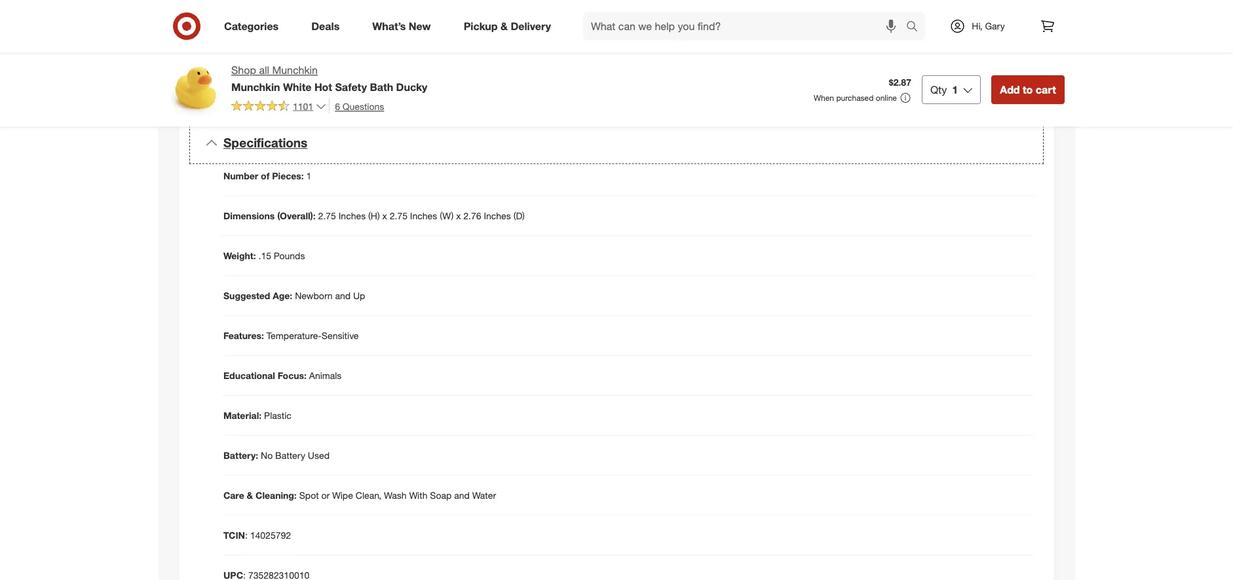 Task type: vqa. For each thing, say whether or not it's contained in the screenshot.
weathered
no



Task type: locate. For each thing, give the bounding box(es) containing it.
battery: no battery used
[[223, 450, 330, 461]]

size
[[316, 23, 332, 34]]

when
[[814, 93, 834, 103]]

soap
[[430, 490, 452, 501]]

munchkin down all in the left of the page
[[231, 81, 280, 93]]

pickup & delivery
[[464, 20, 551, 32]]

fun, easy-to-grasp size and shape
[[237, 23, 378, 34]]

search
[[901, 21, 932, 34]]

1 horizontal spatial 2.75
[[390, 210, 408, 221]]

image of munchkin white hot safety bath ducky image
[[168, 63, 221, 115]]

temperature-
[[267, 330, 322, 341]]

0 horizontal spatial x
[[382, 210, 387, 221]]

2.76
[[464, 210, 481, 221]]

newborn
[[295, 290, 333, 301]]

great
[[319, 59, 340, 71]]

tight
[[264, 41, 282, 52]]

$2.87
[[889, 77, 912, 88]]

x right (h)
[[382, 210, 387, 221]]

x right (w)
[[456, 210, 461, 221]]

a
[[312, 59, 316, 71]]

0 horizontal spatial inches
[[339, 210, 366, 221]]

2.75 right (overall):
[[318, 210, 336, 221]]

months
[[273, 78, 304, 89]]

1 horizontal spatial to
[[1023, 83, 1033, 96]]

& right care at the left
[[247, 490, 253, 501]]

add to cart
[[1000, 83, 1057, 96]]

ages 0+ months
[[237, 78, 304, 89]]

suggested
[[223, 290, 270, 301]]

2 horizontal spatial inches
[[484, 210, 511, 221]]

1 horizontal spatial &
[[501, 20, 508, 32]]

inches
[[339, 210, 366, 221], [410, 210, 437, 221], [484, 210, 511, 221]]

when purchased online
[[814, 93, 897, 103]]

to right add
[[1023, 83, 1033, 96]]

gary
[[985, 20, 1005, 32]]

wash
[[384, 490, 407, 501]]

white
[[283, 81, 312, 93]]

(overall):
[[277, 210, 316, 221]]

0 vertical spatial to
[[285, 41, 293, 52]]

used
[[308, 450, 330, 461]]

or
[[321, 490, 330, 501]]

to
[[285, 41, 293, 52], [1023, 83, 1033, 96]]

1
[[952, 83, 958, 96], [306, 170, 312, 182]]

tcin
[[223, 530, 245, 541]]

0 horizontal spatial &
[[247, 490, 253, 501]]

:
[[245, 530, 248, 541]]

x
[[382, 210, 387, 221], [456, 210, 461, 221]]

0 horizontal spatial to
[[285, 41, 293, 52]]

up
[[353, 290, 365, 301]]

2 x from the left
[[456, 210, 461, 221]]

2.75 right (h)
[[390, 210, 408, 221]]

1 right pieces:
[[306, 170, 312, 182]]

ages
[[237, 78, 257, 89]]

munchkin
[[272, 64, 318, 77], [231, 81, 280, 93]]

features: temperature-sensitive
[[223, 330, 359, 341]]

1 horizontal spatial x
[[456, 210, 461, 221]]

1 right qty
[[952, 83, 958, 96]]

easy-
[[256, 23, 279, 34]]

0 vertical spatial &
[[501, 20, 508, 32]]

suggested age: newborn and up
[[223, 290, 365, 301]]

categories link
[[213, 12, 295, 41]]

2 inches from the left
[[410, 210, 437, 221]]

1 vertical spatial 1
[[306, 170, 312, 182]]

delivery
[[511, 20, 551, 32]]

qty 1
[[931, 83, 958, 96]]

(h)
[[368, 210, 380, 221]]

battery:
[[223, 450, 258, 461]]

toy
[[364, 59, 376, 71]]

& right pickup
[[501, 20, 508, 32]]

0 horizontal spatial 2.75
[[318, 210, 336, 221]]

grasp
[[291, 23, 314, 34]]

pounds
[[274, 250, 305, 261]]

inches left (w)
[[410, 210, 437, 221]]

munchkin up months at the left top
[[272, 64, 318, 77]]

to right tight
[[285, 41, 293, 52]]

educational
[[223, 370, 275, 381]]

and
[[335, 23, 350, 34], [403, 41, 418, 52], [264, 59, 280, 71], [335, 290, 351, 301], [454, 490, 470, 501]]

1 horizontal spatial 1
[[952, 83, 958, 96]]

sensitive
[[322, 330, 359, 341]]

inches left (h)
[[339, 210, 366, 221]]

all
[[259, 64, 269, 77]]

hi, gary
[[972, 20, 1005, 32]]

1 vertical spatial to
[[1023, 83, 1033, 96]]

online
[[876, 93, 897, 103]]

care
[[223, 490, 244, 501]]

makes
[[282, 59, 309, 71]]

inches left the (d)
[[484, 210, 511, 221]]

1 vertical spatial &
[[247, 490, 253, 501]]

what's new link
[[361, 12, 447, 41]]

2.75
[[318, 210, 336, 221], [390, 210, 408, 221]]

pieces:
[[272, 170, 304, 182]]

pickup & delivery link
[[453, 12, 568, 41]]

1 horizontal spatial inches
[[410, 210, 437, 221]]



Task type: describe. For each thing, give the bounding box(es) containing it.
weight:
[[223, 250, 256, 261]]

floats
[[237, 59, 262, 71]]

battery
[[275, 450, 305, 461]]

add to cart button
[[992, 75, 1065, 104]]

specifications
[[223, 135, 308, 150]]

1 2.75 from the left
[[318, 210, 336, 221]]

and right the "soap"
[[454, 490, 470, 501]]

deals link
[[300, 12, 356, 41]]

14025792
[[250, 530, 291, 541]]

1 inches from the left
[[339, 210, 366, 221]]

plastic
[[264, 410, 292, 421]]

prevent
[[295, 41, 326, 52]]

(d)
[[514, 210, 525, 221]]

& for care
[[247, 490, 253, 501]]

bath
[[370, 81, 393, 93]]

no
[[261, 450, 273, 461]]

material: plastic
[[223, 410, 292, 421]]

spot
[[299, 490, 319, 501]]

of
[[261, 170, 270, 182]]

1 vertical spatial munchkin
[[231, 81, 280, 93]]

and right size at top left
[[335, 23, 350, 34]]

and down what's new link
[[403, 41, 418, 52]]

cart
[[1036, 83, 1057, 96]]

.15
[[259, 250, 271, 261]]

categories
[[224, 20, 279, 32]]

hi,
[[972, 20, 983, 32]]

sinking,
[[329, 41, 360, 52]]

animals
[[309, 370, 342, 381]]

clean,
[[356, 490, 382, 501]]

1101 link
[[231, 99, 326, 115]]

purchased
[[837, 93, 874, 103]]

& for pickup
[[501, 20, 508, 32]]

shape
[[353, 23, 378, 34]]

2 2.75 from the left
[[390, 210, 408, 221]]

and left up on the left
[[335, 290, 351, 301]]

6
[[335, 101, 340, 112]]

shop
[[231, 64, 256, 77]]

what's new
[[372, 20, 431, 32]]

number
[[223, 170, 258, 182]]

educational focus: animals
[[223, 370, 342, 381]]

1101
[[293, 100, 313, 112]]

1 x from the left
[[382, 210, 387, 221]]

features:
[[223, 330, 264, 341]]

what's
[[372, 20, 406, 32]]

water-tight to prevent sinking, squirting, and mildew
[[237, 41, 450, 52]]

6 questions
[[335, 101, 384, 112]]

weight: .15 pounds
[[223, 250, 305, 261]]

to inside button
[[1023, 83, 1033, 96]]

pickup
[[464, 20, 498, 32]]

to-
[[279, 23, 291, 34]]

0+
[[260, 78, 271, 89]]

dimensions
[[223, 210, 275, 221]]

bath
[[343, 59, 361, 71]]

number of pieces: 1
[[223, 170, 312, 182]]

What can we help you find? suggestions appear below search field
[[583, 12, 910, 41]]

material:
[[223, 410, 262, 421]]

dimensions (overall): 2.75 inches (h) x 2.75 inches (w) x 2.76 inches (d)
[[223, 210, 525, 221]]

care & cleaning: spot or wipe clean, wash with soap and water
[[223, 490, 496, 501]]

fun,
[[237, 23, 254, 34]]

0 vertical spatial munchkin
[[272, 64, 318, 77]]

tcin : 14025792
[[223, 530, 291, 541]]

wipe
[[332, 490, 353, 501]]

0 horizontal spatial 1
[[306, 170, 312, 182]]

new
[[409, 20, 431, 32]]

questions
[[343, 101, 384, 112]]

shop all munchkin munchkin white hot safety bath ducky
[[231, 64, 428, 93]]

0 vertical spatial 1
[[952, 83, 958, 96]]

ducky
[[396, 81, 428, 93]]

(w)
[[440, 210, 454, 221]]

water
[[472, 490, 496, 501]]

add
[[1000, 83, 1020, 96]]

with
[[409, 490, 428, 501]]

deals
[[311, 20, 340, 32]]

search button
[[901, 12, 932, 43]]

mildew
[[421, 41, 450, 52]]

and down tight
[[264, 59, 280, 71]]

safety
[[335, 81, 367, 93]]

floats and makes a great bath toy
[[237, 59, 376, 71]]

cleaning:
[[256, 490, 297, 501]]

hot
[[315, 81, 332, 93]]

3 inches from the left
[[484, 210, 511, 221]]

age:
[[273, 290, 292, 301]]

qty
[[931, 83, 947, 96]]



